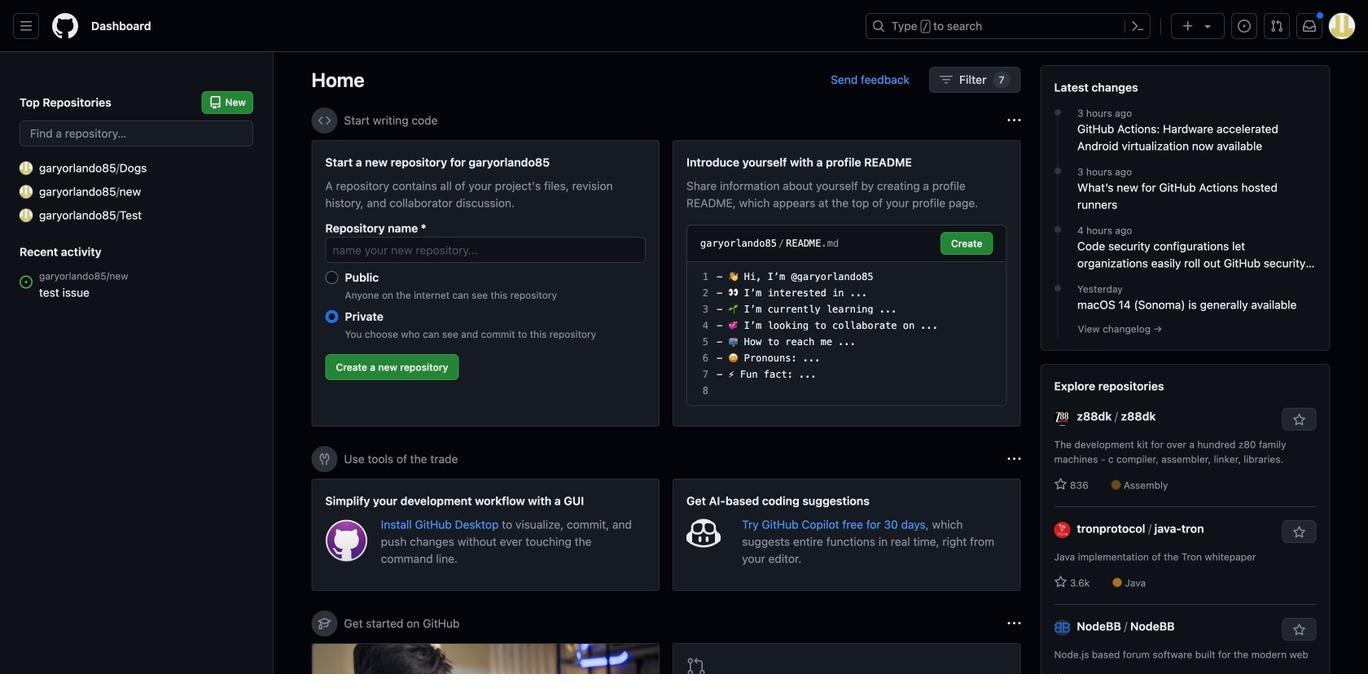 Task type: describe. For each thing, give the bounding box(es) containing it.
star this repository image for @z88dk profile icon
[[1293, 414, 1306, 427]]

homepage image
[[52, 13, 78, 39]]

star this repository image for the @tronprotocol profile image
[[1293, 526, 1306, 539]]

plus image
[[1182, 20, 1195, 33]]

Top Repositories search field
[[20, 121, 253, 147]]

none radio inside start a new repository element
[[325, 310, 338, 323]]

@nodebb profile image
[[1054, 620, 1070, 636]]

start a new repository element
[[311, 140, 660, 427]]

what is github? element
[[311, 643, 660, 674]]

tools image
[[318, 453, 331, 466]]

new image
[[20, 185, 33, 198]]

none submit inside introduce yourself with a profile readme element
[[941, 232, 993, 255]]

what is github? image
[[312, 644, 659, 674]]

0 vertical spatial git pull request image
[[1270, 20, 1283, 33]]

issue opened image
[[1238, 20, 1251, 33]]

why am i seeing this? image
[[1008, 114, 1021, 127]]

why am i seeing this? image for what is github? element
[[1008, 617, 1021, 630]]

github desktop image
[[325, 520, 368, 562]]

Find a repository… text field
[[20, 121, 253, 147]]

filter image
[[940, 73, 953, 86]]

command palette image
[[1131, 20, 1144, 33]]

why am i seeing this? image for simplify your development workflow with a gui element
[[1008, 453, 1021, 466]]



Task type: locate. For each thing, give the bounding box(es) containing it.
1 vertical spatial why am i seeing this? image
[[1008, 617, 1021, 630]]

triangle down image
[[1201, 20, 1214, 33]]

@z88dk profile image
[[1054, 409, 1070, 426]]

get ai-based coding suggestions element
[[673, 479, 1021, 591]]

3 dot fill image from the top
[[1051, 223, 1064, 236]]

1 vertical spatial star this repository image
[[1293, 526, 1306, 539]]

None radio
[[325, 310, 338, 323]]

0 horizontal spatial git pull request image
[[686, 657, 706, 674]]

2 dot fill image from the top
[[1051, 164, 1064, 178]]

simplify your development workflow with a gui element
[[311, 479, 660, 591]]

introduce yourself with a profile readme element
[[673, 140, 1021, 427]]

0 vertical spatial dot fill image
[[1051, 106, 1064, 119]]

star this repository image
[[1293, 624, 1306, 637]]

None radio
[[325, 271, 338, 284]]

1 horizontal spatial git pull request image
[[1270, 20, 1283, 33]]

1 star this repository image from the top
[[1293, 414, 1306, 427]]

1 vertical spatial git pull request image
[[686, 657, 706, 674]]

explore element
[[1040, 65, 1330, 674]]

0 vertical spatial star this repository image
[[1293, 414, 1306, 427]]

dot fill image
[[1051, 282, 1064, 295]]

why am i seeing this? image
[[1008, 453, 1021, 466], [1008, 617, 1021, 630]]

1 dot fill image from the top
[[1051, 106, 1064, 119]]

0 vertical spatial why am i seeing this? image
[[1008, 453, 1021, 466]]

code image
[[318, 114, 331, 127]]

2 why am i seeing this? image from the top
[[1008, 617, 1021, 630]]

explore repositories navigation
[[1040, 364, 1330, 674]]

none radio inside start a new repository element
[[325, 271, 338, 284]]

open issue image
[[20, 276, 33, 289]]

1 why am i seeing this? image from the top
[[1008, 453, 1021, 466]]

dogs image
[[20, 162, 33, 175]]

2 vertical spatial dot fill image
[[1051, 223, 1064, 236]]

1 vertical spatial dot fill image
[[1051, 164, 1064, 178]]

test image
[[20, 209, 33, 222]]

2 star this repository image from the top
[[1293, 526, 1306, 539]]

star image
[[1054, 576, 1067, 589]]

None submit
[[941, 232, 993, 255]]

star image
[[1054, 478, 1067, 491]]

notifications image
[[1303, 20, 1316, 33]]

dot fill image
[[1051, 106, 1064, 119], [1051, 164, 1064, 178], [1051, 223, 1064, 236]]

mortar board image
[[318, 617, 331, 630]]

@tronprotocol profile image
[[1054, 522, 1070, 538]]

name your new repository... text field
[[325, 237, 646, 263]]

star this repository image
[[1293, 414, 1306, 427], [1293, 526, 1306, 539]]

git pull request image
[[1270, 20, 1283, 33], [686, 657, 706, 674]]



Task type: vqa. For each thing, say whether or not it's contained in the screenshot.
bottom dot fill icon
no



